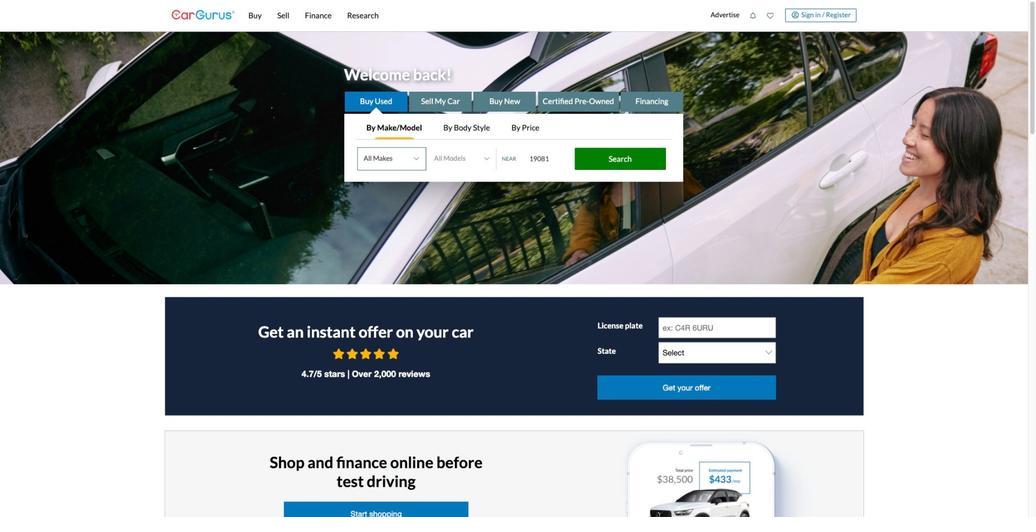 Task type: describe. For each thing, give the bounding box(es) containing it.
Zip telephone field
[[524, 149, 572, 169]]

ex: C4R 6URU field
[[658, 317, 776, 339]]



Task type: locate. For each thing, give the bounding box(es) containing it.
menu item
[[706, 2, 745, 29]]

saved cars image
[[767, 12, 774, 19]]

open notifications image
[[750, 12, 757, 19]]

user icon image
[[792, 11, 799, 19]]

menu
[[706, 2, 857, 29]]

menu bar
[[235, 0, 706, 31]]

None submit
[[575, 148, 666, 170]]



Task type: vqa. For each thing, say whether or not it's contained in the screenshot.
SUBMIT
yes



